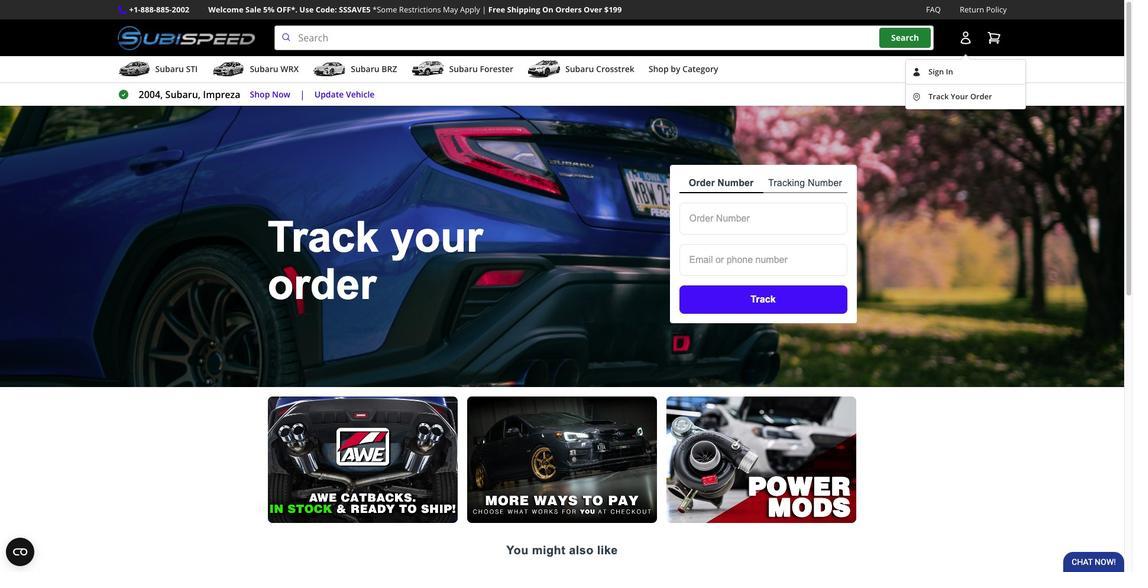 Task type: vqa. For each thing, say whether or not it's contained in the screenshot.
the right Shop
yes



Task type: locate. For each thing, give the bounding box(es) containing it.
search input field
[[274, 26, 934, 50]]

shop now
[[250, 89, 290, 100]]

welcome sale 5% off*. use code: sssave5
[[208, 4, 371, 15]]

subaru forester
[[449, 63, 513, 75]]

1 subaru from the left
[[155, 63, 184, 75]]

subaru left crosstrek
[[566, 63, 594, 75]]

3 subaru from the left
[[351, 63, 380, 75]]

shop now link
[[250, 88, 290, 101]]

sign
[[929, 66, 944, 77]]

4 subaru from the left
[[449, 63, 478, 75]]

search
[[892, 32, 919, 43]]

track your order link
[[906, 85, 1026, 109]]

2 subaru from the left
[[250, 63, 278, 75]]

welcome
[[208, 4, 244, 15]]

| right now
[[300, 88, 305, 101]]

+1-888-885-2002
[[129, 4, 189, 15]]

0 vertical spatial |
[[482, 4, 486, 15]]

shop left by
[[649, 63, 669, 75]]

0 vertical spatial shop
[[649, 63, 669, 75]]

impreza
[[203, 88, 240, 101]]

vehicle
[[346, 89, 375, 100]]

search button
[[880, 28, 931, 48]]

2002
[[172, 4, 189, 15]]

orders
[[556, 4, 582, 15]]

crosstrek
[[596, 63, 635, 75]]

shop left now
[[250, 89, 270, 100]]

on
[[542, 4, 554, 15]]

subaru left sti
[[155, 63, 184, 75]]

shop inside shop by category 'dropdown button'
[[649, 63, 669, 75]]

0 horizontal spatial |
[[300, 88, 305, 101]]

0 horizontal spatial shop
[[250, 89, 270, 100]]

dialog
[[906, 52, 1026, 110]]

now
[[272, 89, 290, 100]]

by
[[671, 63, 681, 75]]

shop for shop by category
[[649, 63, 669, 75]]

subaru
[[155, 63, 184, 75], [250, 63, 278, 75], [351, 63, 380, 75], [449, 63, 478, 75], [566, 63, 594, 75]]

subaru sti button
[[117, 59, 198, 82]]

5 subaru from the left
[[566, 63, 594, 75]]

track
[[929, 91, 949, 102]]

shop inside "shop now" link
[[250, 89, 270, 100]]

a subaru brz thumbnail image image
[[313, 60, 346, 78]]

subaru crosstrek button
[[528, 59, 635, 82]]

subaru left wrx
[[250, 63, 278, 75]]

subaru left brz
[[351, 63, 380, 75]]

1 vertical spatial |
[[300, 88, 305, 101]]

sign in
[[929, 66, 954, 77]]

885-
[[156, 4, 172, 15]]

over
[[584, 4, 602, 15]]

subaru for subaru crosstrek
[[566, 63, 594, 75]]

a subaru forester thumbnail image image
[[411, 60, 445, 78]]

update vehicle
[[315, 89, 375, 100]]

|
[[482, 4, 486, 15], [300, 88, 305, 101]]

1 vertical spatial shop
[[250, 89, 270, 100]]

subaru brz
[[351, 63, 397, 75]]

subaru left forester
[[449, 63, 478, 75]]

code:
[[316, 4, 337, 15]]

2004, subaru, impreza
[[139, 88, 240, 101]]

faq
[[926, 4, 941, 15]]

open widget image
[[6, 538, 34, 567]]

2004,
[[139, 88, 163, 101]]

shop
[[649, 63, 669, 75], [250, 89, 270, 100]]

subaru wrx
[[250, 63, 299, 75]]

subaru wrx button
[[212, 59, 299, 82]]

faq link
[[926, 4, 941, 16]]

1 horizontal spatial shop
[[649, 63, 669, 75]]

| left free
[[482, 4, 486, 15]]

update
[[315, 89, 344, 100]]

may
[[443, 4, 458, 15]]

+1-
[[129, 4, 141, 15]]

return
[[960, 4, 984, 15]]

dialog containing sign in
[[906, 52, 1026, 110]]



Task type: describe. For each thing, give the bounding box(es) containing it.
return policy
[[960, 4, 1007, 15]]

apply
[[460, 4, 480, 15]]

restrictions
[[399, 4, 441, 15]]

category
[[683, 63, 718, 75]]

order
[[971, 91, 992, 102]]

subaru forester button
[[411, 59, 513, 82]]

sti
[[186, 63, 198, 75]]

in
[[946, 66, 954, 77]]

subaru for subaru brz
[[351, 63, 380, 75]]

subaru sti
[[155, 63, 198, 75]]

your
[[951, 91, 969, 102]]

shop for shop now
[[250, 89, 270, 100]]

subispeed logo image
[[117, 26, 255, 50]]

a subaru wrx thumbnail image image
[[212, 60, 245, 78]]

policy
[[986, 4, 1007, 15]]

update vehicle button
[[315, 88, 375, 101]]

forester
[[480, 63, 513, 75]]

$199
[[604, 4, 622, 15]]

a subaru crosstrek thumbnail image image
[[528, 60, 561, 78]]

888-
[[141, 4, 156, 15]]

off*.
[[277, 4, 298, 15]]

return policy link
[[960, 4, 1007, 16]]

*some restrictions may apply | free shipping on orders over $199
[[373, 4, 622, 15]]

*some
[[373, 4, 397, 15]]

subaru brz button
[[313, 59, 397, 82]]

sign in link
[[906, 60, 1026, 84]]

sale
[[246, 4, 261, 15]]

wrx
[[281, 63, 299, 75]]

1 horizontal spatial |
[[482, 4, 486, 15]]

button image
[[959, 31, 973, 45]]

shop by category button
[[649, 59, 718, 82]]

+1-888-885-2002 link
[[129, 4, 189, 16]]

5%
[[263, 4, 275, 15]]

free
[[488, 4, 505, 15]]

shipping
[[507, 4, 540, 15]]

sssave5
[[339, 4, 371, 15]]

track your order
[[929, 91, 992, 102]]

subaru for subaru forester
[[449, 63, 478, 75]]

use
[[300, 4, 314, 15]]

subaru crosstrek
[[566, 63, 635, 75]]

subaru for subaru sti
[[155, 63, 184, 75]]

subaru,
[[165, 88, 201, 101]]

shop by category
[[649, 63, 718, 75]]

subaru for subaru wrx
[[250, 63, 278, 75]]

brz
[[382, 63, 397, 75]]

a subaru sti thumbnail image image
[[117, 60, 151, 78]]



